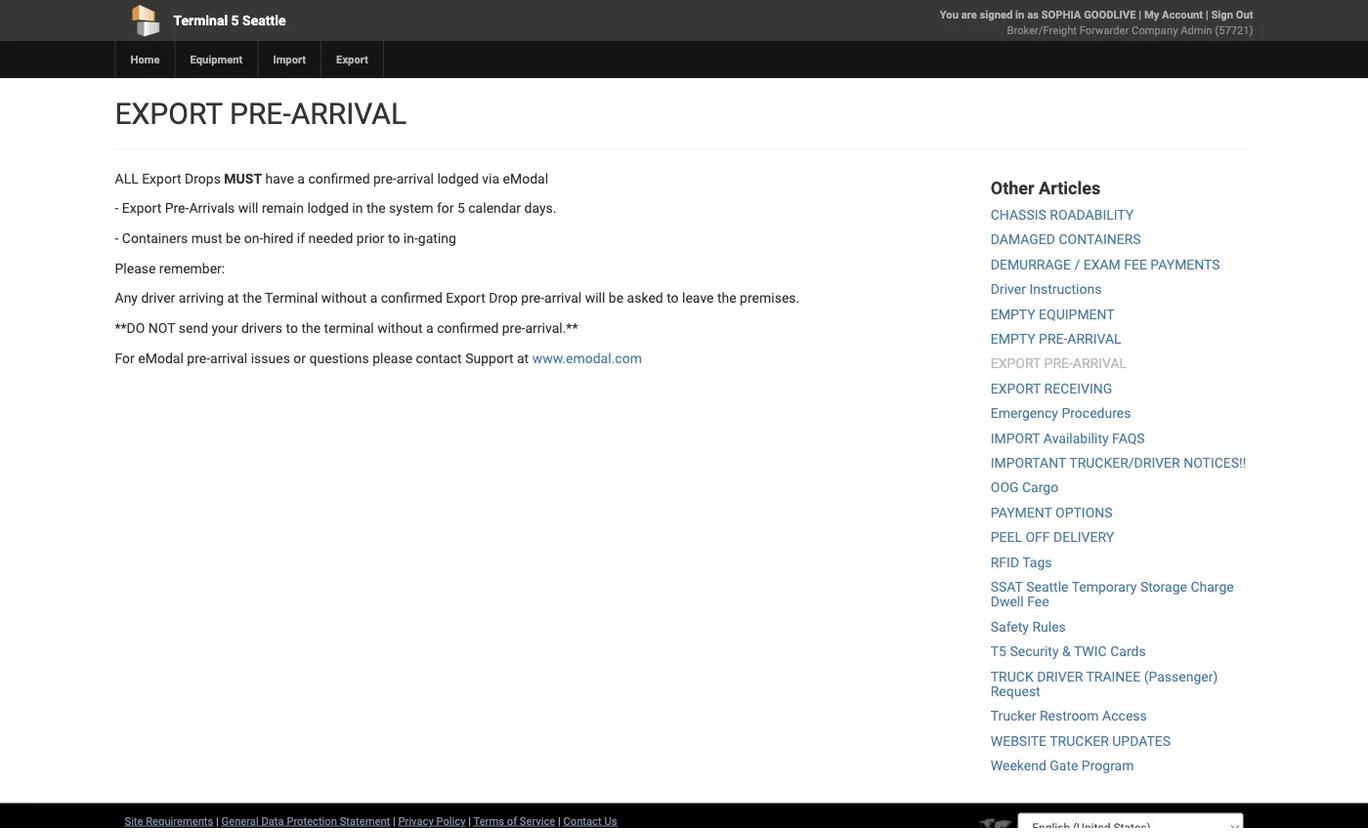 Task type: locate. For each thing, give the bounding box(es) containing it.
0 horizontal spatial will
[[238, 201, 259, 217]]

2 horizontal spatial to
[[667, 290, 679, 307]]

1 horizontal spatial terminal
[[265, 290, 318, 307]]

please remember:
[[115, 260, 225, 277]]

delivery
[[1054, 530, 1114, 546]]

export
[[336, 53, 368, 66], [142, 171, 181, 187], [122, 201, 161, 217], [446, 290, 486, 307]]

a right have
[[297, 171, 305, 187]]

without up please
[[377, 320, 423, 337]]

to right drivers
[[286, 320, 298, 337]]

seattle
[[243, 12, 286, 28], [1026, 579, 1069, 596]]

0 horizontal spatial seattle
[[243, 12, 286, 28]]

| left my
[[1139, 8, 1142, 21]]

will down the must in the top of the page
[[238, 201, 259, 217]]

terminal up equipment 'link'
[[173, 12, 228, 28]]

2 empty from the top
[[991, 331, 1036, 347]]

gate
[[1050, 758, 1079, 775]]

drivers
[[241, 320, 283, 337]]

0 vertical spatial seattle
[[243, 12, 286, 28]]

/
[[1075, 257, 1080, 273]]

2 vertical spatial a
[[426, 320, 434, 337]]

0 vertical spatial empty
[[991, 306, 1036, 322]]

lodged
[[437, 171, 479, 187], [307, 201, 349, 217]]

2 vertical spatial to
[[286, 320, 298, 337]]

any
[[115, 290, 138, 307]]

empty down the driver
[[991, 306, 1036, 322]]

access
[[1103, 709, 1147, 725]]

0 vertical spatial to
[[388, 231, 400, 247]]

charge
[[1191, 579, 1234, 596]]

equipment link
[[174, 41, 257, 78]]

pre- right drop
[[521, 290, 544, 307]]

site requirements link
[[125, 815, 213, 828]]

emodal down the not
[[138, 350, 184, 367]]

export down home
[[115, 96, 222, 131]]

2 vertical spatial pre-
[[1044, 356, 1073, 372]]

1 horizontal spatial lodged
[[437, 171, 479, 187]]

premises.
[[740, 290, 800, 307]]

0 vertical spatial without
[[321, 290, 367, 307]]

export down terminal 5 seattle link
[[336, 53, 368, 66]]

-
[[115, 201, 119, 217], [115, 231, 119, 247]]

roadability
[[1050, 207, 1134, 223]]

pre-
[[230, 96, 291, 131], [1039, 331, 1068, 347], [1044, 356, 1073, 372]]

0 vertical spatial arrival
[[397, 171, 434, 187]]

1 - from the top
[[115, 201, 119, 217]]

1 vertical spatial without
[[377, 320, 423, 337]]

trucker
[[1050, 734, 1109, 750]]

1 horizontal spatial arrival
[[397, 171, 434, 187]]

terminal
[[173, 12, 228, 28], [265, 290, 318, 307]]

emodal up "days."
[[503, 171, 548, 187]]

to
[[388, 231, 400, 247], [667, 290, 679, 307], [286, 320, 298, 337]]

1 horizontal spatial a
[[370, 290, 378, 307]]

be
[[226, 231, 241, 247], [609, 290, 624, 307]]

arrival down export link at left
[[291, 96, 407, 131]]

restroom
[[1040, 709, 1099, 725]]

arrival up receiving
[[1073, 356, 1127, 372]]

confirmed down in-
[[381, 290, 443, 307]]

0 vertical spatial lodged
[[437, 171, 479, 187]]

5 right for
[[457, 201, 465, 217]]

0 horizontal spatial terminal
[[173, 12, 228, 28]]

1 vertical spatial arrival
[[544, 290, 582, 307]]

pre- down empty pre-arrival link
[[1044, 356, 1073, 372]]

1 vertical spatial will
[[585, 290, 605, 307]]

2 vertical spatial arrival
[[1073, 356, 1127, 372]]

arrival
[[397, 171, 434, 187], [544, 290, 582, 307], [210, 350, 247, 367]]

0 vertical spatial -
[[115, 201, 119, 217]]

1 vertical spatial in
[[352, 201, 363, 217]]

important
[[991, 455, 1067, 471]]

be left asked
[[609, 290, 624, 307]]

empty down empty equipment link
[[991, 331, 1036, 347]]

1 vertical spatial be
[[609, 290, 624, 307]]

be left on-
[[226, 231, 241, 247]]

&
[[1062, 644, 1071, 660]]

payments
[[1151, 257, 1221, 273]]

arrival up arrival.** on the top of the page
[[544, 290, 582, 307]]

twic
[[1074, 644, 1107, 660]]

trucker
[[991, 709, 1037, 725]]

0 vertical spatial in
[[1016, 8, 1025, 21]]

2 horizontal spatial arrival
[[544, 290, 582, 307]]

driver
[[1037, 669, 1083, 685]]

- export pre-arrivals will remain lodged in the system for 5 calendar days.
[[115, 201, 557, 217]]

1 horizontal spatial without
[[377, 320, 423, 337]]

| left the sign at the right
[[1206, 8, 1209, 21]]

- down all
[[115, 201, 119, 217]]

export up export receiving link
[[991, 356, 1041, 372]]

seattle up import link
[[243, 12, 286, 28]]

policy
[[436, 815, 466, 828]]

1 vertical spatial emodal
[[138, 350, 184, 367]]

all export drops must have a confirmed pre-arrival lodged via emodal
[[115, 171, 548, 187]]

1 horizontal spatial at
[[517, 350, 529, 367]]

5 up equipment
[[231, 12, 239, 28]]

terms
[[474, 815, 504, 828]]

0 horizontal spatial arrival
[[210, 350, 247, 367]]

0 horizontal spatial to
[[286, 320, 298, 337]]

0 vertical spatial at
[[227, 290, 239, 307]]

0 vertical spatial will
[[238, 201, 259, 217]]

terms of service link
[[474, 815, 555, 828]]

will
[[238, 201, 259, 217], [585, 290, 605, 307]]

in
[[1016, 8, 1025, 21], [352, 201, 363, 217]]

any driver arriving at the terminal without a confirmed export drop pre-arrival will be asked to leave the premises.
[[115, 290, 800, 307]]

1 vertical spatial at
[[517, 350, 529, 367]]

without up **do not send your drivers to the terminal without a confirmed pre-arrival.**
[[321, 290, 367, 307]]

1 horizontal spatial be
[[609, 290, 624, 307]]

payment options link
[[991, 505, 1113, 521]]

chassis
[[991, 207, 1047, 223]]

in up prior
[[352, 201, 363, 217]]

arrival.**
[[525, 320, 578, 337]]

export pre-arrival
[[115, 96, 407, 131]]

| right policy
[[468, 815, 471, 828]]

0 horizontal spatial lodged
[[307, 201, 349, 217]]

arrival
[[291, 96, 407, 131], [1068, 331, 1122, 347], [1073, 356, 1127, 372]]

arrival down equipment
[[1068, 331, 1122, 347]]

export
[[115, 96, 222, 131], [991, 356, 1041, 372], [991, 381, 1041, 397]]

data
[[261, 815, 284, 828]]

**do
[[115, 320, 145, 337]]

a up terminal
[[370, 290, 378, 307]]

terminal up drivers
[[265, 290, 318, 307]]

out
[[1236, 8, 1254, 21]]

seattle down tags
[[1026, 579, 1069, 596]]

confirmed up - export pre-arrivals will remain lodged in the system for 5 calendar days.
[[308, 171, 370, 187]]

1 vertical spatial 5
[[457, 201, 465, 217]]

| right service
[[558, 815, 561, 828]]

confirmed
[[308, 171, 370, 187], [381, 290, 443, 307], [437, 320, 499, 337]]

demurrage / exam fee payments link
[[991, 257, 1221, 273]]

0 vertical spatial emodal
[[503, 171, 548, 187]]

pre- down import link
[[230, 96, 291, 131]]

1 vertical spatial arrival
[[1068, 331, 1122, 347]]

damaged containers link
[[991, 232, 1141, 248]]

in inside you are signed in as sophia goodlive | my account | sign out broker/freight forwarder company admin (57721)
[[1016, 8, 1025, 21]]

**do not send your drivers to the terminal without a confirmed pre-arrival.**
[[115, 320, 578, 337]]

1 vertical spatial a
[[370, 290, 378, 307]]

1 vertical spatial -
[[115, 231, 119, 247]]

equipment
[[1039, 306, 1115, 322]]

to left leave
[[667, 290, 679, 307]]

1 horizontal spatial to
[[388, 231, 400, 247]]

a up contact
[[426, 320, 434, 337]]

weekend
[[991, 758, 1047, 775]]

lodged up needed
[[307, 201, 349, 217]]

home
[[130, 53, 160, 66]]

import
[[991, 430, 1040, 447]]

my account link
[[1144, 8, 1203, 21]]

2 - from the top
[[115, 231, 119, 247]]

containers
[[122, 231, 188, 247]]

0 vertical spatial be
[[226, 231, 241, 247]]

if
[[297, 231, 305, 247]]

1 vertical spatial seattle
[[1026, 579, 1069, 596]]

- up please
[[115, 231, 119, 247]]

without
[[321, 290, 367, 307], [377, 320, 423, 337]]

2 vertical spatial export
[[991, 381, 1041, 397]]

1 horizontal spatial in
[[1016, 8, 1025, 21]]

safety rules link
[[991, 619, 1066, 635]]

1 horizontal spatial seattle
[[1026, 579, 1069, 596]]

pre- down empty equipment link
[[1039, 331, 1068, 347]]

0 horizontal spatial 5
[[231, 12, 239, 28]]

in left as
[[1016, 8, 1025, 21]]

must
[[191, 231, 222, 247]]

gating
[[418, 231, 456, 247]]

arrival up system
[[397, 171, 434, 187]]

export up emergency
[[991, 381, 1041, 397]]

confirmed down any driver arriving at the terminal without a confirmed export drop pre-arrival will be asked to leave the premises.
[[437, 320, 499, 337]]

2 vertical spatial arrival
[[210, 350, 247, 367]]

0 vertical spatial 5
[[231, 12, 239, 28]]

to left in-
[[388, 231, 400, 247]]

1 vertical spatial confirmed
[[381, 290, 443, 307]]

rfid
[[991, 555, 1020, 571]]

a
[[297, 171, 305, 187], [370, 290, 378, 307], [426, 320, 434, 337]]

- for - export pre-arrivals will remain lodged in the system for 5 calendar days.
[[115, 201, 119, 217]]

arrival down your
[[210, 350, 247, 367]]

statement
[[340, 815, 390, 828]]

0 vertical spatial arrival
[[291, 96, 407, 131]]

off
[[1026, 530, 1050, 546]]

at right support
[[517, 350, 529, 367]]

important trucker/driver notices!! link
[[991, 455, 1247, 471]]

send
[[179, 320, 208, 337]]

security
[[1010, 644, 1059, 660]]

questions
[[309, 350, 369, 367]]

1 vertical spatial empty
[[991, 331, 1036, 347]]

export up containers at left
[[122, 201, 161, 217]]

will left asked
[[585, 290, 605, 307]]

please
[[373, 350, 413, 367]]

0 vertical spatial a
[[297, 171, 305, 187]]

at up your
[[227, 290, 239, 307]]

lodged up for
[[437, 171, 479, 187]]

faqs
[[1112, 430, 1145, 447]]

please
[[115, 260, 156, 277]]



Task type: vqa. For each thing, say whether or not it's contained in the screenshot.
1st Tideworks
no



Task type: describe. For each thing, give the bounding box(es) containing it.
0 horizontal spatial in
[[352, 201, 363, 217]]

0 horizontal spatial be
[[226, 231, 241, 247]]

notices!!
[[1184, 455, 1247, 471]]

driver
[[141, 290, 175, 307]]

damaged
[[991, 232, 1056, 248]]

system
[[389, 201, 433, 217]]

0 vertical spatial terminal
[[173, 12, 228, 28]]

privacy policy link
[[398, 815, 466, 828]]

articles
[[1039, 178, 1101, 198]]

chassis roadability link
[[991, 207, 1134, 223]]

trucker/driver
[[1070, 455, 1180, 471]]

as
[[1027, 8, 1039, 21]]

peel off delivery link
[[991, 530, 1114, 546]]

rules
[[1033, 619, 1066, 635]]

my
[[1144, 8, 1160, 21]]

forwarder
[[1080, 24, 1129, 37]]

arrivals
[[189, 201, 235, 217]]

0 horizontal spatial at
[[227, 290, 239, 307]]

us
[[604, 815, 617, 828]]

the up or
[[301, 320, 321, 337]]

not
[[148, 320, 175, 337]]

(57721)
[[1215, 24, 1254, 37]]

- containers must be on-hired if needed prior to in-gating
[[115, 231, 456, 247]]

admin
[[1181, 24, 1213, 37]]

temporary
[[1072, 579, 1137, 596]]

0 horizontal spatial a
[[297, 171, 305, 187]]

1 vertical spatial to
[[667, 290, 679, 307]]

sign out link
[[1211, 8, 1254, 21]]

hired
[[263, 231, 294, 247]]

prior
[[357, 231, 385, 247]]

emergency procedures link
[[991, 406, 1131, 422]]

storage
[[1141, 579, 1188, 596]]

safety
[[991, 619, 1029, 635]]

rfid tags link
[[991, 555, 1052, 571]]

0 vertical spatial confirmed
[[308, 171, 370, 187]]

| left privacy
[[393, 815, 396, 828]]

1 vertical spatial export
[[991, 356, 1041, 372]]

- for - containers must be on-hired if needed prior to in-gating
[[115, 231, 119, 247]]

general data protection statement link
[[221, 815, 390, 828]]

broker/freight
[[1007, 24, 1077, 37]]

| left general
[[216, 815, 219, 828]]

driver
[[991, 281, 1026, 298]]

terminal
[[324, 320, 374, 337]]

calendar
[[468, 201, 521, 217]]

export receiving link
[[991, 381, 1113, 397]]

you are signed in as sophia goodlive | my account | sign out broker/freight forwarder company admin (57721)
[[940, 8, 1254, 37]]

oog cargo link
[[991, 480, 1059, 496]]

empty pre-arrival link
[[991, 331, 1122, 347]]

website
[[991, 734, 1047, 750]]

arriving
[[179, 290, 224, 307]]

on-
[[244, 231, 263, 247]]

exam
[[1084, 257, 1121, 273]]

import
[[273, 53, 306, 66]]

equipment
[[190, 53, 243, 66]]

0 horizontal spatial without
[[321, 290, 367, 307]]

general
[[221, 815, 259, 828]]

containers
[[1059, 232, 1141, 248]]

terminal 5 seattle
[[173, 12, 286, 28]]

1 horizontal spatial will
[[585, 290, 605, 307]]

2 horizontal spatial a
[[426, 320, 434, 337]]

t5 security & twic cards link
[[991, 644, 1146, 660]]

0 horizontal spatial emodal
[[138, 350, 184, 367]]

your
[[212, 320, 238, 337]]

support
[[465, 350, 514, 367]]

2 vertical spatial confirmed
[[437, 320, 499, 337]]

the up drivers
[[243, 290, 262, 307]]

terminal 5 seattle link
[[115, 0, 572, 41]]

contact us link
[[564, 815, 617, 828]]

drop
[[489, 290, 518, 307]]

export left drop
[[446, 290, 486, 307]]

updates
[[1113, 734, 1171, 750]]

asked
[[627, 290, 663, 307]]

or
[[294, 350, 306, 367]]

0 vertical spatial pre-
[[230, 96, 291, 131]]

days.
[[524, 201, 557, 217]]

1 horizontal spatial emodal
[[503, 171, 548, 187]]

needed
[[308, 231, 353, 247]]

empty equipment link
[[991, 306, 1115, 322]]

goodlive
[[1084, 8, 1136, 21]]

protection
[[287, 815, 337, 828]]

service
[[520, 815, 555, 828]]

pre- down send
[[187, 350, 210, 367]]

all
[[115, 171, 139, 187]]

options
[[1056, 505, 1113, 521]]

pre-
[[165, 201, 189, 217]]

home link
[[115, 41, 174, 78]]

1 vertical spatial pre-
[[1039, 331, 1068, 347]]

for
[[115, 350, 135, 367]]

(passenger)
[[1144, 669, 1218, 685]]

requirements
[[146, 815, 213, 828]]

must
[[224, 171, 262, 187]]

the up prior
[[366, 201, 386, 217]]

site requirements | general data protection statement | privacy policy | terms of service | contact us
[[125, 815, 617, 828]]

1 empty from the top
[[991, 306, 1036, 322]]

0 vertical spatial export
[[115, 96, 222, 131]]

1 horizontal spatial 5
[[457, 201, 465, 217]]

the right leave
[[717, 290, 737, 307]]

sign
[[1211, 8, 1233, 21]]

pre- up system
[[373, 171, 397, 187]]

signed
[[980, 8, 1013, 21]]

1 vertical spatial lodged
[[307, 201, 349, 217]]

export up pre- at top
[[142, 171, 181, 187]]

1 vertical spatial terminal
[[265, 290, 318, 307]]

demurrage
[[991, 257, 1071, 273]]

site
[[125, 815, 143, 828]]

cards
[[1111, 644, 1146, 660]]

pre- down drop
[[502, 320, 525, 337]]

receiving
[[1044, 381, 1113, 397]]

instructions
[[1030, 281, 1102, 298]]

seattle inside other articles chassis roadability damaged containers demurrage / exam fee payments driver instructions empty equipment empty pre-arrival export pre-arrival export receiving emergency procedures import availability faqs important trucker/driver notices!! oog cargo payment options peel off delivery rfid tags ssat seattle temporary storage charge dwell fee safety rules t5 security & twic cards truck driver trainee (passenger) request trucker restroom access website trucker updates weekend gate program
[[1026, 579, 1069, 596]]

leave
[[682, 290, 714, 307]]

fee
[[1124, 257, 1147, 273]]

other
[[991, 178, 1035, 198]]



